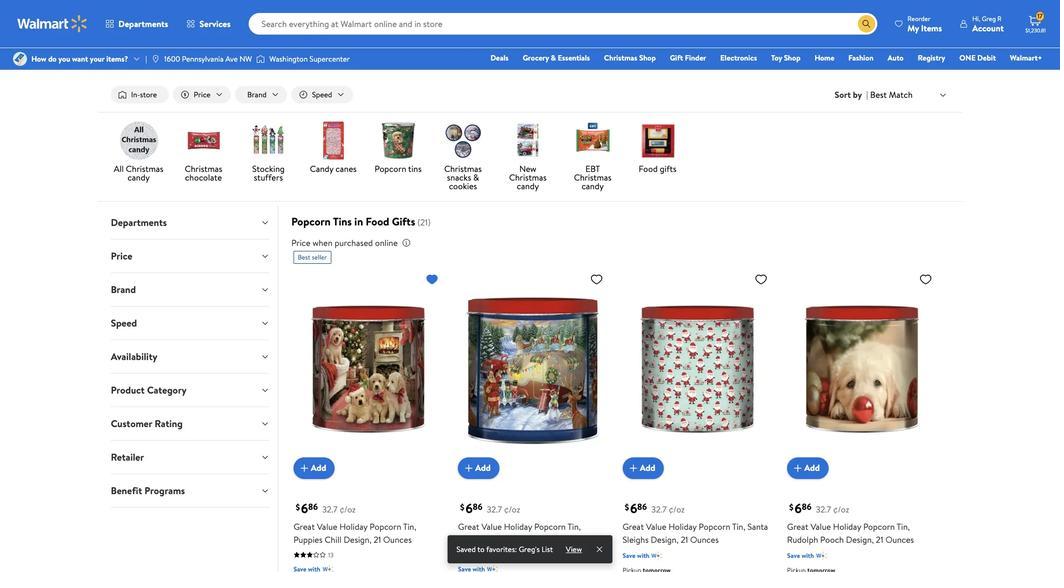 Task type: describe. For each thing, give the bounding box(es) containing it.
want
[[72, 54, 88, 64]]

sort
[[835, 89, 852, 101]]

supercenter
[[310, 54, 350, 64]]

gift
[[670, 52, 684, 63]]

0 horizontal spatial food
[[366, 214, 390, 229]]

holiday for $ 6 86 32.7 ¢/oz great value holiday popcorn tin, santa sleighs design, 21 ounces
[[669, 521, 697, 533]]

services
[[200, 18, 231, 30]]

christmas shop
[[605, 52, 656, 63]]

great value holiday popcorn tin, christmas camper design, 21 ounces image
[[458, 268, 608, 471]]

price inside tab
[[111, 249, 132, 263]]

holiday for $ 6 86 32.7 ¢/oz great value holiday popcorn tin, rudolph pooch design, 21 ounces
[[834, 521, 862, 533]]

ounces for $ 6 86 32.7 ¢/oz great value holiday popcorn tin, puppies chill design, 21 ounces
[[383, 534, 412, 546]]

christmas inside "link"
[[574, 172, 612, 183]]

grocery & essentials link
[[518, 52, 595, 64]]

tasty
[[465, 17, 486, 31]]

with for $ 6 86 32.7 ¢/oz great value holiday popcorn tin, rudolph pooch design, 21 ounces
[[802, 551, 815, 560]]

retailer button
[[102, 441, 278, 474]]

holiday for $ 6 86 32.7 ¢/oz great value holiday popcorn tin, christmas camper design, 21 ounces
[[504, 521, 533, 533]]

popcorn for $ 6 86 32.7 ¢/oz great value holiday popcorn tin, puppies chill design, 21 ounces
[[370, 521, 402, 533]]

christmas inside $ 6 86 32.7 ¢/oz great value holiday popcorn tin, christmas camper design, 21 ounces
[[458, 534, 496, 546]]

0 vertical spatial food
[[639, 163, 658, 175]]

tins
[[409, 163, 422, 175]]

departments inside dropdown button
[[111, 216, 167, 229]]

close image
[[595, 545, 604, 554]]

stocking stuffers
[[252, 163, 285, 183]]

new christmas candy image
[[509, 121, 548, 160]]

by
[[854, 89, 863, 101]]

greg
[[983, 14, 997, 23]]

tin, for $ 6 86 32.7 ¢/oz great value holiday popcorn tin, santa sleighs design, 21 ounces
[[733, 521, 746, 533]]

save for $ 6 86 32.7 ¢/oz great value holiday popcorn tin, rudolph pooch design, 21 ounces
[[788, 551, 801, 560]]

brand tab
[[102, 273, 278, 306]]

21 for $ 6 86 32.7 ¢/oz great value holiday popcorn tin, santa sleighs design, 21 ounces
[[681, 534, 689, 546]]

electronics link
[[716, 52, 763, 64]]

match
[[890, 89, 914, 101]]

snacks
[[447, 172, 472, 183]]

add to cart image for great value holiday popcorn tin, christmas camper design, 21 ounces image
[[463, 462, 476, 475]]

departments tab
[[102, 206, 278, 239]]

¢/oz for $ 6 86 32.7 ¢/oz great value holiday popcorn tin, santa sleighs design, 21 ounces
[[669, 504, 685, 515]]

one
[[960, 52, 976, 63]]

value for $ 6 86 32.7 ¢/oz great value holiday popcorn tin, santa sleighs design, 21 ounces
[[647, 521, 667, 533]]

great for $ 6 86 32.7 ¢/oz great value holiday popcorn tin, santa sleighs design, 21 ounces
[[623, 521, 645, 533]]

ounces for $ 6 86 32.7 ¢/oz great value holiday popcorn tin, rudolph pooch design, 21 ounces
[[886, 534, 915, 546]]

reorder my items
[[908, 14, 943, 34]]

availability tab
[[102, 340, 278, 373]]

food gifts link
[[630, 121, 686, 175]]

price when purchased online
[[292, 237, 398, 249]]

candy for all
[[128, 172, 150, 183]]

give something delicious. tasty picks to please any palate. shop food gifts. image
[[203, 0, 858, 69]]

christmas right essentials
[[605, 52, 638, 63]]

toy shop link
[[767, 52, 806, 64]]

add button for great value holiday popcorn tin, puppies chill design, 21 ounces image
[[294, 458, 335, 479]]

shop for toy shop
[[785, 52, 801, 63]]

value for $ 6 86 32.7 ¢/oz great value holiday popcorn tin, puppies chill design, 21 ounces
[[317, 521, 338, 533]]

32.7 for $ 6 86 32.7 ¢/oz great value holiday popcorn tin, puppies chill design, 21 ounces
[[322, 504, 338, 515]]

add for add to cart image for great value holiday popcorn tin, santa sleighs design, 21 ounces image
[[640, 462, 656, 474]]

add to favorites list, great value holiday popcorn tin, santa sleighs design, 21 ounces image
[[755, 273, 768, 286]]

my
[[908, 22, 920, 34]]

toy shop
[[772, 52, 801, 63]]

all christmas candy image
[[119, 121, 158, 160]]

food gifts image
[[639, 121, 678, 160]]

availability
[[111, 350, 157, 364]]

search icon image
[[863, 19, 872, 28]]

brand inside tab
[[111, 283, 136, 297]]

6 for $ 6 86 32.7 ¢/oz great value holiday popcorn tin, rudolph pooch design, 21 ounces
[[795, 499, 802, 518]]

retailer
[[111, 451, 144, 464]]

17
[[1038, 11, 1044, 21]]

cookies
[[449, 180, 478, 192]]

home link
[[810, 52, 840, 64]]

0 horizontal spatial |
[[146, 54, 147, 64]]

candy canes
[[310, 163, 357, 175]]

86 for $ 6 86 32.7 ¢/oz great value holiday popcorn tin, puppies chill design, 21 ounces
[[308, 501, 318, 513]]

value for $ 6 86 32.7 ¢/oz great value holiday popcorn tin, christmas camper design, 21 ounces
[[482, 521, 502, 533]]

food gifts
[[639, 163, 677, 175]]

sort by |
[[835, 89, 869, 101]]

pooch
[[821, 534, 845, 546]]

1 vertical spatial price
[[292, 237, 311, 249]]

walmart plus image down 13
[[323, 564, 334, 572]]

departments button
[[96, 11, 178, 37]]

candy canes link
[[305, 121, 362, 175]]

speed inside "tab"
[[111, 317, 137, 330]]

shop food gifts link
[[498, 39, 563, 53]]

add to cart image for great value holiday popcorn tin, puppies chill design, 21 ounces image
[[298, 462, 311, 475]]

fashion link
[[844, 52, 879, 64]]

camper
[[498, 534, 528, 546]]

speed tab
[[102, 307, 278, 340]]

 image for washington supercenter
[[257, 54, 265, 64]]

food
[[522, 39, 541, 53]]

how do you want your items?
[[31, 54, 128, 64]]

holiday for $ 6 86 32.7 ¢/oz great value holiday popcorn tin, puppies chill design, 21 ounces
[[340, 521, 368, 533]]

christmas inside all christmas candy
[[126, 163, 164, 175]]

registry link
[[914, 52, 951, 64]]

pennsylvania
[[182, 54, 224, 64]]

add button for the great value holiday popcorn tin, rudolph pooch design, 21 ounces "image"
[[788, 458, 829, 479]]

1 vertical spatial price button
[[102, 240, 278, 273]]

(21)
[[418, 216, 431, 228]]

items
[[922, 22, 943, 34]]

benefit programs
[[111, 484, 185, 498]]

shop for christmas shop
[[640, 52, 656, 63]]

hi,
[[973, 14, 981, 23]]

design, for $ 6 86 32.7 ¢/oz great value holiday popcorn tin, christmas camper design, 21 ounces
[[530, 534, 558, 546]]

home
[[815, 52, 835, 63]]

best match
[[871, 89, 914, 101]]

$ for $ 6 86 32.7 ¢/oz great value holiday popcorn tin, puppies chill design, 21 ounces
[[296, 501, 300, 513]]

best for best seller
[[298, 253, 311, 262]]

tin, for $ 6 86 32.7 ¢/oz great value holiday popcorn tin, rudolph pooch design, 21 ounces
[[897, 521, 911, 533]]

tasty picks to please any palate.
[[465, 17, 596, 31]]

rating
[[154, 417, 183, 431]]

add to favorites list, great value holiday popcorn tin, rudolph pooch design, 21 ounces image
[[920, 273, 933, 286]]

christmas up cookies
[[445, 163, 482, 175]]

electronics
[[721, 52, 758, 63]]

Walmart Site-Wide search field
[[249, 13, 878, 35]]

christmas chocolate
[[185, 163, 223, 183]]

please
[[523, 17, 550, 31]]

christmas snacks & cookies link
[[435, 121, 492, 193]]

price button inside sort and filter section element
[[173, 86, 231, 103]]

auto
[[888, 52, 904, 63]]

stocking stuffers image
[[249, 121, 288, 160]]

$ 6 86 32.7 ¢/oz great value holiday popcorn tin, puppies chill design, 21 ounces
[[294, 499, 417, 546]]

greg's
[[519, 544, 540, 555]]

one debit link
[[955, 52, 1002, 64]]

86 for $ 6 86 32.7 ¢/oz great value holiday popcorn tin, rudolph pooch design, 21 ounces
[[802, 501, 812, 513]]

puppies
[[294, 534, 323, 546]]

christmas chocolate image
[[184, 121, 223, 160]]

in
[[355, 214, 363, 229]]

speed inside sort and filter section element
[[312, 89, 332, 100]]

r
[[998, 14, 1002, 23]]

how
[[31, 54, 46, 64]]

your
[[90, 54, 105, 64]]

popcorn tins link
[[370, 121, 427, 175]]

32.7 for $ 6 86 32.7 ¢/oz great value holiday popcorn tin, christmas camper design, 21 ounces
[[487, 504, 502, 515]]

christmas down christmas chocolate image
[[185, 163, 223, 175]]

add for the great value holiday popcorn tin, rudolph pooch design, 21 ounces "image" add to cart icon
[[805, 462, 821, 474]]

christmas shop link
[[600, 52, 661, 64]]

view
[[566, 544, 582, 555]]

availability button
[[102, 340, 278, 373]]

purchased
[[335, 237, 373, 249]]

$ for $ 6 86 32.7 ¢/oz great value holiday popcorn tin, christmas camper design, 21 ounces
[[461, 501, 465, 513]]

$ for $ 6 86 32.7 ¢/oz great value holiday popcorn tin, rudolph pooch design, 21 ounces
[[790, 501, 794, 513]]

0 vertical spatial speed button
[[292, 86, 353, 103]]

washington supercenter
[[270, 54, 350, 64]]

new
[[520, 163, 537, 175]]

candy for new
[[517, 180, 539, 192]]

view button
[[562, 536, 587, 564]]

registry
[[919, 52, 946, 63]]

christmas snacks & cookies image
[[444, 121, 483, 160]]

all
[[114, 163, 124, 175]]

32.7 for $ 6 86 32.7 ¢/oz great value holiday popcorn tin, santa sleighs design, 21 ounces
[[652, 504, 667, 515]]

great for $ 6 86 32.7 ¢/oz great value holiday popcorn tin, puppies chill design, 21 ounces
[[294, 521, 315, 533]]

$1,230.81
[[1026, 27, 1047, 34]]

walmart image
[[17, 15, 88, 32]]

best seller
[[298, 253, 327, 262]]

fashion
[[849, 52, 874, 63]]

departments inside popup button
[[118, 18, 168, 30]]

programs
[[144, 484, 185, 498]]

86 for $ 6 86 32.7 ¢/oz great value holiday popcorn tin, santa sleighs design, 21 ounces
[[638, 501, 648, 513]]



Task type: locate. For each thing, give the bounding box(es) containing it.
1 horizontal spatial &
[[551, 52, 556, 63]]

3 $ from the left
[[625, 501, 630, 513]]

1 horizontal spatial  image
[[257, 54, 265, 64]]

ave
[[226, 54, 238, 64]]

21 right chill
[[374, 534, 381, 546]]

0 vertical spatial price button
[[173, 86, 231, 103]]

design, right chill
[[344, 534, 372, 546]]

¢/oz
[[340, 504, 356, 515], [505, 504, 521, 515], [669, 504, 685, 515], [834, 504, 850, 515]]

1 21 from the left
[[374, 534, 381, 546]]

1 vertical spatial departments
[[111, 216, 167, 229]]

1 horizontal spatial with
[[802, 551, 815, 560]]

popcorn tins image
[[379, 121, 418, 160]]

3 ¢/oz from the left
[[669, 504, 685, 515]]

add to favorites list, great value holiday popcorn tin, christmas camper design, 21 ounces image
[[591, 273, 604, 286]]

1 vertical spatial speed button
[[102, 307, 278, 340]]

¢/oz inside $ 6 86 32.7 ¢/oz great value holiday popcorn tin, rudolph pooch design, 21 ounces
[[834, 504, 850, 515]]

departments
[[118, 18, 168, 30], [111, 216, 167, 229]]

6 for $ 6 86 32.7 ¢/oz great value holiday popcorn tin, christmas camper design, 21 ounces
[[466, 499, 473, 518]]

shop left the food on the top
[[498, 39, 520, 53]]

2 value from the left
[[482, 521, 502, 533]]

design,
[[344, 534, 372, 546], [530, 534, 558, 546], [651, 534, 679, 546], [847, 534, 875, 546]]

1 horizontal spatial speed
[[312, 89, 332, 100]]

2 horizontal spatial shop
[[785, 52, 801, 63]]

with for $ 6 86 32.7 ¢/oz great value holiday popcorn tin, santa sleighs design, 21 ounces
[[638, 551, 650, 560]]

do
[[48, 54, 57, 64]]

1 vertical spatial brand
[[111, 283, 136, 297]]

great inside $ 6 86 32.7 ¢/oz great value holiday popcorn tin, rudolph pooch design, 21 ounces
[[788, 521, 809, 533]]

2 design, from the left
[[530, 534, 558, 546]]

0 horizontal spatial save
[[623, 551, 636, 560]]

1 ounces from the left
[[383, 534, 412, 546]]

great up "saved"
[[458, 521, 480, 533]]

tin, inside $ 6 86 32.7 ¢/oz great value holiday popcorn tin, santa sleighs design, 21 ounces
[[733, 521, 746, 533]]

value inside $ 6 86 32.7 ¢/oz great value holiday popcorn tin, rudolph pooch design, 21 ounces
[[811, 521, 832, 533]]

brand inside sort and filter section element
[[247, 89, 267, 100]]

ounces inside $ 6 86 32.7 ¢/oz great value holiday popcorn tin, santa sleighs design, 21 ounces
[[691, 534, 719, 546]]

1 value from the left
[[317, 521, 338, 533]]

1 horizontal spatial save with
[[788, 551, 815, 560]]

1 horizontal spatial to
[[512, 17, 521, 31]]

departments down all christmas candy
[[111, 216, 167, 229]]

services button
[[178, 11, 240, 37]]

6 inside $ 6 86 32.7 ¢/oz great value holiday popcorn tin, christmas camper design, 21 ounces
[[466, 499, 473, 518]]

gifts
[[544, 39, 563, 53], [660, 163, 677, 175]]

32.7 for $ 6 86 32.7 ¢/oz great value holiday popcorn tin, rudolph pooch design, 21 ounces
[[817, 504, 832, 515]]

departments up items?
[[118, 18, 168, 30]]

add to cart image for great value holiday popcorn tin, santa sleighs design, 21 ounces image
[[627, 462, 640, 475]]

21 right pooch on the right
[[877, 534, 884, 546]]

3 value from the left
[[647, 521, 667, 533]]

2 save from the left
[[788, 551, 801, 560]]

86 inside $ 6 86 32.7 ¢/oz great value holiday popcorn tin, rudolph pooch design, 21 ounces
[[802, 501, 812, 513]]

speed up availability
[[111, 317, 137, 330]]

2 vertical spatial price
[[111, 249, 132, 263]]

ounces for $ 6 86 32.7 ¢/oz great value holiday popcorn tin, santa sleighs design, 21 ounces
[[691, 534, 719, 546]]

0 horizontal spatial brand
[[111, 283, 136, 297]]

price button
[[173, 86, 231, 103], [102, 240, 278, 273]]

2 tin, from the left
[[568, 521, 581, 533]]

1 horizontal spatial shop
[[640, 52, 656, 63]]

2 ounces from the left
[[569, 534, 598, 546]]

2 $ from the left
[[461, 501, 465, 513]]

candy canes image
[[314, 121, 353, 160]]

6 up puppies
[[301, 499, 308, 518]]

3 add button from the left
[[623, 458, 665, 479]]

shop
[[498, 39, 520, 53], [640, 52, 656, 63], [785, 52, 801, 63]]

0 horizontal spatial gifts
[[544, 39, 563, 53]]

1 great from the left
[[294, 521, 315, 533]]

tin, inside $ 6 86 32.7 ¢/oz great value holiday popcorn tin, christmas camper design, 21 ounces
[[568, 521, 581, 533]]

¢/oz for $ 6 86 32.7 ¢/oz great value holiday popcorn tin, christmas camper design, 21 ounces
[[505, 504, 521, 515]]

6 inside $ 6 86 32.7 ¢/oz great value holiday popcorn tin, rudolph pooch design, 21 ounces
[[795, 499, 802, 518]]

saved
[[457, 544, 476, 555]]

popcorn inside $ 6 86 32.7 ¢/oz great value holiday popcorn tin, santa sleighs design, 21 ounces
[[699, 521, 731, 533]]

in-
[[131, 89, 140, 100]]

1 vertical spatial |
[[867, 89, 869, 101]]

4 great from the left
[[788, 521, 809, 533]]

3 design, from the left
[[651, 534, 679, 546]]

1 vertical spatial to
[[478, 544, 485, 555]]

customer
[[111, 417, 152, 431]]

2 ¢/oz from the left
[[505, 504, 521, 515]]

0 horizontal spatial with
[[638, 551, 650, 560]]

3 86 from the left
[[638, 501, 648, 513]]

3 holiday from the left
[[669, 521, 697, 533]]

21 inside $ 6 86 32.7 ¢/oz great value holiday popcorn tin, puppies chill design, 21 ounces
[[374, 534, 381, 546]]

&
[[551, 52, 556, 63], [474, 172, 479, 183]]

86 inside $ 6 86 32.7 ¢/oz great value holiday popcorn tin, santa sleighs design, 21 ounces
[[638, 501, 648, 513]]

1 add to cart image from the left
[[463, 462, 476, 475]]

2 add to cart image from the left
[[627, 462, 640, 475]]

christmas down new christmas candy image
[[509, 172, 547, 183]]

design, for $ 6 86 32.7 ¢/oz great value holiday popcorn tin, rudolph pooch design, 21 ounces
[[847, 534, 875, 546]]

to right picks
[[512, 17, 521, 31]]

86 inside $ 6 86 32.7 ¢/oz great value holiday popcorn tin, puppies chill design, 21 ounces
[[308, 501, 318, 513]]

candy inside ebt christmas candy
[[582, 180, 604, 192]]

¢/oz inside $ 6 86 32.7 ¢/oz great value holiday popcorn tin, christmas camper design, 21 ounces
[[505, 504, 521, 515]]

save
[[623, 551, 636, 560], [788, 551, 801, 560]]

1 horizontal spatial price
[[194, 89, 211, 100]]

3 21 from the left
[[681, 534, 689, 546]]

21 right sleighs
[[681, 534, 689, 546]]

0 vertical spatial brand button
[[236, 86, 287, 103]]

benefit programs tab
[[102, 475, 278, 508]]

32.7
[[322, 504, 338, 515], [487, 504, 502, 515], [652, 504, 667, 515], [817, 504, 832, 515]]

value inside $ 6 86 32.7 ¢/oz great value holiday popcorn tin, christmas camper design, 21 ounces
[[482, 521, 502, 533]]

walmart plus image down pooch on the right
[[817, 551, 828, 561]]

popcorn tins
[[375, 163, 422, 175]]

1 horizontal spatial food
[[639, 163, 658, 175]]

$ inside $ 6 86 32.7 ¢/oz great value holiday popcorn tin, rudolph pooch design, 21 ounces
[[790, 501, 794, 513]]

3 ounces from the left
[[691, 534, 719, 546]]

great for $ 6 86 32.7 ¢/oz great value holiday popcorn tin, christmas camper design, 21 ounces
[[458, 521, 480, 533]]

6 for $ 6 86 32.7 ¢/oz great value holiday popcorn tin, santa sleighs design, 21 ounces
[[631, 499, 638, 518]]

6 inside $ 6 86 32.7 ¢/oz great value holiday popcorn tin, santa sleighs design, 21 ounces
[[631, 499, 638, 518]]

1 vertical spatial best
[[298, 253, 311, 262]]

great up puppies
[[294, 521, 315, 533]]

canes
[[336, 163, 357, 175]]

best left seller
[[298, 253, 311, 262]]

6
[[301, 499, 308, 518], [466, 499, 473, 518], [631, 499, 638, 518], [795, 499, 802, 518]]

1600 pennsylvania ave nw
[[164, 54, 252, 64]]

price button down departments dropdown button
[[102, 240, 278, 273]]

grocery
[[523, 52, 550, 63]]

candy for ebt
[[582, 180, 604, 192]]

 image left how
[[13, 52, 27, 66]]

picks
[[488, 17, 509, 31]]

design, for $ 6 86 32.7 ¢/oz great value holiday popcorn tin, santa sleighs design, 21 ounces
[[651, 534, 679, 546]]

customer rating
[[111, 417, 183, 431]]

0 horizontal spatial  image
[[13, 52, 27, 66]]

great value holiday popcorn tin, rudolph pooch design, 21 ounces image
[[788, 268, 937, 471]]

brand button down price tab
[[102, 273, 278, 306]]

in-store
[[131, 89, 157, 100]]

holiday inside $ 6 86 32.7 ¢/oz great value holiday popcorn tin, puppies chill design, 21 ounces
[[340, 521, 368, 533]]

favorites:
[[487, 544, 517, 555]]

holiday
[[340, 521, 368, 533], [504, 521, 533, 533], [669, 521, 697, 533], [834, 521, 862, 533]]

1 add from the left
[[311, 462, 326, 474]]

1 vertical spatial &
[[474, 172, 479, 183]]

gifts right the food on the top
[[544, 39, 563, 53]]

best for best match
[[871, 89, 888, 101]]

holiday inside $ 6 86 32.7 ¢/oz great value holiday popcorn tin, santa sleighs design, 21 ounces
[[669, 521, 697, 533]]

0 vertical spatial speed
[[312, 89, 332, 100]]

1 horizontal spatial best
[[871, 89, 888, 101]]

ebt christmas candy image
[[574, 121, 613, 160]]

brand
[[247, 89, 267, 100], [111, 283, 136, 297]]

seller
[[312, 253, 327, 262]]

in-store button
[[111, 86, 169, 103]]

great up rudolph
[[788, 521, 809, 533]]

6 up rudolph
[[795, 499, 802, 518]]

1 86 from the left
[[308, 501, 318, 513]]

0 horizontal spatial price
[[111, 249, 132, 263]]

0 horizontal spatial to
[[478, 544, 485, 555]]

value for $ 6 86 32.7 ¢/oz great value holiday popcorn tin, rudolph pooch design, 21 ounces
[[811, 521, 832, 533]]

21 inside $ 6 86 32.7 ¢/oz great value holiday popcorn tin, rudolph pooch design, 21 ounces
[[877, 534, 884, 546]]

popcorn for $ 6 86 32.7 ¢/oz great value holiday popcorn tin, rudolph pooch design, 21 ounces
[[864, 521, 896, 533]]

2 add to cart image from the left
[[792, 462, 805, 475]]

ounces inside $ 6 86 32.7 ¢/oz great value holiday popcorn tin, rudolph pooch design, 21 ounces
[[886, 534, 915, 546]]

1 vertical spatial speed
[[111, 317, 137, 330]]

32.7 inside $ 6 86 32.7 ¢/oz great value holiday popcorn tin, puppies chill design, 21 ounces
[[322, 504, 338, 515]]

design, inside $ 6 86 32.7 ¢/oz great value holiday popcorn tin, rudolph pooch design, 21 ounces
[[847, 534, 875, 546]]

food down the food gifts image
[[639, 163, 658, 175]]

add button for great value holiday popcorn tin, santa sleighs design, 21 ounces image
[[623, 458, 665, 479]]

86 up sleighs
[[638, 501, 648, 513]]

walmart plus image
[[652, 551, 663, 561], [817, 551, 828, 561], [323, 564, 334, 572], [488, 564, 498, 572]]

0 vertical spatial brand
[[247, 89, 267, 100]]

1 horizontal spatial add to cart image
[[792, 462, 805, 475]]

candy down new
[[517, 180, 539, 192]]

price button down pennsylvania
[[173, 86, 231, 103]]

0 horizontal spatial save with
[[623, 551, 650, 560]]

save down sleighs
[[623, 551, 636, 560]]

1 $ from the left
[[296, 501, 300, 513]]

great value holiday popcorn tin, santa sleighs design, 21 ounces image
[[623, 268, 773, 471]]

essentials
[[558, 52, 590, 63]]

¢/oz for $ 6 86 32.7 ¢/oz great value holiday popcorn tin, puppies chill design, 21 ounces
[[340, 504, 356, 515]]

add for add to cart image related to great value holiday popcorn tin, christmas camper design, 21 ounces image
[[476, 462, 491, 474]]

save for $ 6 86 32.7 ¢/oz great value holiday popcorn tin, santa sleighs design, 21 ounces
[[623, 551, 636, 560]]

32.7 inside $ 6 86 32.7 ¢/oz great value holiday popcorn tin, rudolph pooch design, 21 ounces
[[817, 504, 832, 515]]

design, inside $ 6 86 32.7 ¢/oz great value holiday popcorn tin, puppies chill design, 21 ounces
[[344, 534, 372, 546]]

add button
[[294, 458, 335, 479], [458, 458, 500, 479], [623, 458, 665, 479], [788, 458, 829, 479]]

shop right toy
[[785, 52, 801, 63]]

product category tab
[[102, 374, 278, 407]]

1 design, from the left
[[344, 534, 372, 546]]

4 32.7 from the left
[[817, 504, 832, 515]]

shop left gift
[[640, 52, 656, 63]]

christmas snacks & cookies
[[445, 163, 482, 192]]

0 vertical spatial to
[[512, 17, 521, 31]]

21 for $ 6 86 32.7 ¢/oz great value holiday popcorn tin, christmas camper design, 21 ounces
[[560, 534, 567, 546]]

design, right pooch on the right
[[847, 534, 875, 546]]

tin, for $ 6 86 32.7 ¢/oz great value holiday popcorn tin, christmas camper design, 21 ounces
[[568, 521, 581, 533]]

21 for $ 6 86 32.7 ¢/oz great value holiday popcorn tin, puppies chill design, 21 ounces
[[374, 534, 381, 546]]

21 inside $ 6 86 32.7 ¢/oz great value holiday popcorn tin, christmas camper design, 21 ounces
[[560, 534, 567, 546]]

2 holiday from the left
[[504, 521, 533, 533]]

add to cart image for the great value holiday popcorn tin, rudolph pooch design, 21 ounces "image"
[[792, 462, 805, 475]]

4 add button from the left
[[788, 458, 829, 479]]

1 horizontal spatial speed button
[[292, 86, 353, 103]]

3 tin, from the left
[[733, 521, 746, 533]]

chill
[[325, 534, 342, 546]]

list
[[542, 544, 553, 555]]

1 with from the left
[[638, 551, 650, 560]]

13
[[328, 551, 334, 560]]

$ inside $ 6 86 32.7 ¢/oz great value holiday popcorn tin, puppies chill design, 21 ounces
[[296, 501, 300, 513]]

2 horizontal spatial price
[[292, 237, 311, 249]]

deals link
[[486, 52, 514, 64]]

86 up puppies
[[308, 501, 318, 513]]

 image
[[151, 55, 160, 63]]

1 6 from the left
[[301, 499, 308, 518]]

popcorn for $ 6 86 32.7 ¢/oz great value holiday popcorn tin, christmas camper design, 21 ounces
[[535, 521, 566, 533]]

candy right all
[[128, 172, 150, 183]]

design, inside $ 6 86 32.7 ¢/oz great value holiday popcorn tin, christmas camper design, 21 ounces
[[530, 534, 558, 546]]

store
[[140, 89, 157, 100]]

retailer tab
[[102, 441, 278, 474]]

2 save with from the left
[[788, 551, 815, 560]]

1 vertical spatial brand button
[[102, 273, 278, 306]]

value up camper
[[482, 521, 502, 533]]

1 add button from the left
[[294, 458, 335, 479]]

best inside popup button
[[871, 89, 888, 101]]

$ up sleighs
[[625, 501, 630, 513]]

tin, inside $ 6 86 32.7 ¢/oz great value holiday popcorn tin, puppies chill design, 21 ounces
[[403, 521, 417, 533]]

christmas up 5
[[458, 534, 496, 546]]

save with for $ 6 86 32.7 ¢/oz great value holiday popcorn tin, santa sleighs design, 21 ounces
[[623, 551, 650, 560]]

0 horizontal spatial candy
[[128, 172, 150, 183]]

speed button up availability dropdown button
[[102, 307, 278, 340]]

gifts inside "food gifts" link
[[660, 163, 677, 175]]

4 $ from the left
[[790, 501, 794, 513]]

shop food gifts
[[498, 39, 563, 53]]

0 vertical spatial |
[[146, 54, 147, 64]]

items?
[[106, 54, 128, 64]]

1 horizontal spatial candy
[[517, 180, 539, 192]]

design, for $ 6 86 32.7 ¢/oz great value holiday popcorn tin, puppies chill design, 21 ounces
[[344, 534, 372, 546]]

popcorn inside $ 6 86 32.7 ¢/oz great value holiday popcorn tin, rudolph pooch design, 21 ounces
[[864, 521, 896, 533]]

$ 6 86 32.7 ¢/oz great value holiday popcorn tin, rudolph pooch design, 21 ounces
[[788, 499, 915, 546]]

0 horizontal spatial &
[[474, 172, 479, 183]]

candy
[[128, 172, 150, 183], [517, 180, 539, 192], [582, 180, 604, 192]]

4 design, from the left
[[847, 534, 875, 546]]

add to cart image
[[298, 462, 311, 475], [792, 462, 805, 475]]

ounces for $ 6 86 32.7 ¢/oz great value holiday popcorn tin, christmas camper design, 21 ounces
[[569, 534, 598, 546]]

to left 5
[[478, 544, 485, 555]]

candy down ebt
[[582, 180, 604, 192]]

christmas down ebt christmas candy 'image'
[[574, 172, 612, 183]]

6 up sleighs
[[631, 499, 638, 518]]

| right by
[[867, 89, 869, 101]]

candy inside all christmas candy
[[128, 172, 150, 183]]

christmas
[[605, 52, 638, 63], [126, 163, 164, 175], [185, 163, 223, 175], [445, 163, 482, 175], [509, 172, 547, 183], [574, 172, 612, 183], [458, 534, 496, 546]]

86 up "saved"
[[473, 501, 483, 513]]

 image
[[13, 52, 27, 66], [257, 54, 265, 64]]

ounces inside $ 6 86 32.7 ¢/oz great value holiday popcorn tin, christmas camper design, 21 ounces
[[569, 534, 598, 546]]

great value holiday popcorn tin, puppies chill design, 21 ounces image
[[294, 268, 443, 471]]

with down sleighs
[[638, 551, 650, 560]]

3 32.7 from the left
[[652, 504, 667, 515]]

 image right the nw
[[257, 54, 265, 64]]

design, inside $ 6 86 32.7 ¢/oz great value holiday popcorn tin, santa sleighs design, 21 ounces
[[651, 534, 679, 546]]

popcorn inside $ 6 86 32.7 ¢/oz great value holiday popcorn tin, christmas camper design, 21 ounces
[[535, 521, 566, 533]]

Search search field
[[249, 13, 878, 35]]

2 32.7 from the left
[[487, 504, 502, 515]]

great inside $ 6 86 32.7 ¢/oz great value holiday popcorn tin, santa sleighs design, 21 ounces
[[623, 521, 645, 533]]

popcorn tins in food gifts (21)
[[292, 214, 431, 229]]

great for $ 6 86 32.7 ¢/oz great value holiday popcorn tin, rudolph pooch design, 21 ounces
[[788, 521, 809, 533]]

add button for great value holiday popcorn tin, christmas camper design, 21 ounces image
[[458, 458, 500, 479]]

value up pooch on the right
[[811, 521, 832, 533]]

$ inside $ 6 86 32.7 ¢/oz great value holiday popcorn tin, santa sleighs design, 21 ounces
[[625, 501, 630, 513]]

1 vertical spatial gifts
[[660, 163, 677, 175]]

6 for $ 6 86 32.7 ¢/oz great value holiday popcorn tin, puppies chill design, 21 ounces
[[301, 499, 308, 518]]

value up sleighs
[[647, 521, 667, 533]]

21 inside $ 6 86 32.7 ¢/oz great value holiday popcorn tin, santa sleighs design, 21 ounces
[[681, 534, 689, 546]]

$ up "saved"
[[461, 501, 465, 513]]

0 horizontal spatial add to cart image
[[463, 462, 476, 475]]

holiday inside $ 6 86 32.7 ¢/oz great value holiday popcorn tin, christmas camper design, 21 ounces
[[504, 521, 533, 533]]

1 save from the left
[[623, 551, 636, 560]]

21 for $ 6 86 32.7 ¢/oz great value holiday popcorn tin, rudolph pooch design, 21 ounces
[[877, 534, 884, 546]]

$ 6 86 32.7 ¢/oz great value holiday popcorn tin, santa sleighs design, 21 ounces
[[623, 499, 769, 546]]

1 horizontal spatial add to cart image
[[627, 462, 640, 475]]

2 with from the left
[[802, 551, 815, 560]]

nw
[[240, 54, 252, 64]]

0 vertical spatial departments
[[118, 18, 168, 30]]

4 tin, from the left
[[897, 521, 911, 533]]

walmart plus image down $ 6 86 32.7 ¢/oz great value holiday popcorn tin, santa sleighs design, 21 ounces
[[652, 551, 663, 561]]

0 vertical spatial &
[[551, 52, 556, 63]]

2 6 from the left
[[466, 499, 473, 518]]

2 21 from the left
[[560, 534, 567, 546]]

0 horizontal spatial shop
[[498, 39, 520, 53]]

category
[[147, 384, 186, 397]]

1 32.7 from the left
[[322, 504, 338, 515]]

sleighs
[[623, 534, 649, 546]]

save with down rudolph
[[788, 551, 815, 560]]

great inside $ 6 86 32.7 ¢/oz great value holiday popcorn tin, puppies chill design, 21 ounces
[[294, 521, 315, 533]]

popcorn for $ 6 86 32.7 ¢/oz great value holiday popcorn tin, santa sleighs design, 21 ounces
[[699, 521, 731, 533]]

one debit
[[960, 52, 997, 63]]

| inside sort and filter section element
[[867, 89, 869, 101]]

best match button
[[869, 88, 950, 102]]

holiday inside $ 6 86 32.7 ¢/oz great value holiday popcorn tin, rudolph pooch design, 21 ounces
[[834, 521, 862, 533]]

ebt
[[586, 163, 601, 175]]

$ inside $ 6 86 32.7 ¢/oz great value holiday popcorn tin, christmas camper design, 21 ounces
[[461, 501, 465, 513]]

price
[[194, 89, 211, 100], [292, 237, 311, 249], [111, 249, 132, 263]]

food right in
[[366, 214, 390, 229]]

4 6 from the left
[[795, 499, 802, 518]]

4 ¢/oz from the left
[[834, 504, 850, 515]]

$ up puppies
[[296, 501, 300, 513]]

1 tin, from the left
[[403, 521, 417, 533]]

with down rudolph
[[802, 551, 815, 560]]

1 ¢/oz from the left
[[340, 504, 356, 515]]

deals
[[491, 52, 509, 63]]

86 inside $ 6 86 32.7 ¢/oz great value holiday popcorn tin, christmas camper design, 21 ounces
[[473, 501, 483, 513]]

reorder
[[908, 14, 931, 23]]

1 save with from the left
[[623, 551, 650, 560]]

brand button down the nw
[[236, 86, 287, 103]]

0 vertical spatial gifts
[[544, 39, 563, 53]]

benefit programs button
[[102, 475, 278, 508]]

tin,
[[403, 521, 417, 533], [568, 521, 581, 533], [733, 521, 746, 533], [897, 521, 911, 533]]

debit
[[978, 52, 997, 63]]

departments button
[[102, 206, 278, 239]]

design, right sleighs
[[651, 534, 679, 546]]

4 86 from the left
[[802, 501, 812, 513]]

32.7 inside $ 6 86 32.7 ¢/oz great value holiday popcorn tin, christmas camper design, 21 ounces
[[487, 504, 502, 515]]

4 holiday from the left
[[834, 521, 862, 533]]

value up chill
[[317, 521, 338, 533]]

& right grocery
[[551, 52, 556, 63]]

$ up rudolph
[[790, 501, 794, 513]]

product category
[[111, 384, 186, 397]]

save with for $ 6 86 32.7 ¢/oz great value holiday popcorn tin, rudolph pooch design, 21 ounces
[[788, 551, 815, 560]]

4 21 from the left
[[877, 534, 884, 546]]

online
[[375, 237, 398, 249]]

customer rating tab
[[102, 407, 278, 440]]

value inside $ 6 86 32.7 ¢/oz great value holiday popcorn tin, puppies chill design, 21 ounces
[[317, 521, 338, 533]]

benefit
[[111, 484, 142, 498]]

0 horizontal spatial add to cart image
[[298, 462, 311, 475]]

86 for $ 6 86 32.7 ¢/oz great value holiday popcorn tin, christmas camper design, 21 ounces
[[473, 501, 483, 513]]

gift finder
[[670, 52, 707, 63]]

1 horizontal spatial |
[[867, 89, 869, 101]]

you
[[58, 54, 70, 64]]

tin, for $ 6 86 32.7 ¢/oz great value holiday popcorn tin, puppies chill design, 21 ounces
[[403, 521, 417, 533]]

candy inside new christmas candy
[[517, 180, 539, 192]]

1 vertical spatial food
[[366, 214, 390, 229]]

popcorn inside $ 6 86 32.7 ¢/oz great value holiday popcorn tin, puppies chill design, 21 ounces
[[370, 521, 402, 533]]

save down rudolph
[[788, 551, 801, 560]]

4 ounces from the left
[[886, 534, 915, 546]]

design, right camper
[[530, 534, 558, 546]]

value
[[317, 521, 338, 533], [482, 521, 502, 533], [647, 521, 667, 533], [811, 521, 832, 533]]

price tab
[[102, 240, 278, 273]]

¢/oz for $ 6 86 32.7 ¢/oz great value holiday popcorn tin, rudolph pooch design, 21 ounces
[[834, 504, 850, 515]]

 image for how do you want your items?
[[13, 52, 27, 66]]

sort and filter section element
[[98, 77, 963, 112]]

1 add to cart image from the left
[[298, 462, 311, 475]]

3 add from the left
[[640, 462, 656, 474]]

stuffers
[[254, 172, 283, 183]]

great inside $ 6 86 32.7 ¢/oz great value holiday popcorn tin, christmas camper design, 21 ounces
[[458, 521, 480, 533]]

0 vertical spatial price
[[194, 89, 211, 100]]

& right snacks
[[474, 172, 479, 183]]

best right by
[[871, 89, 888, 101]]

0 horizontal spatial best
[[298, 253, 311, 262]]

21
[[374, 534, 381, 546], [560, 534, 567, 546], [681, 534, 689, 546], [877, 534, 884, 546]]

tin, inside $ 6 86 32.7 ¢/oz great value holiday popcorn tin, rudolph pooch design, 21 ounces
[[897, 521, 911, 533]]

speed down supercenter
[[312, 89, 332, 100]]

save with down sleighs
[[623, 551, 650, 560]]

add for great value holiday popcorn tin, puppies chill design, 21 ounces image's add to cart icon
[[311, 462, 326, 474]]

4 add from the left
[[805, 462, 821, 474]]

6 up "saved"
[[466, 499, 473, 518]]

¢/oz inside $ 6 86 32.7 ¢/oz great value holiday popcorn tin, santa sleighs design, 21 ounces
[[669, 504, 685, 515]]

3 6 from the left
[[631, 499, 638, 518]]

6 inside $ 6 86 32.7 ¢/oz great value holiday popcorn tin, puppies chill design, 21 ounces
[[301, 499, 308, 518]]

customer rating button
[[102, 407, 278, 440]]

4 value from the left
[[811, 521, 832, 533]]

price inside sort and filter section element
[[194, 89, 211, 100]]

| left 1600
[[146, 54, 147, 64]]

walmart plus image down 5
[[488, 564, 498, 572]]

3 great from the left
[[623, 521, 645, 533]]

ounces inside $ 6 86 32.7 ¢/oz great value holiday popcorn tin, puppies chill design, 21 ounces
[[383, 534, 412, 546]]

0 vertical spatial best
[[871, 89, 888, 101]]

& inside christmas snacks & cookies
[[474, 172, 479, 183]]

christmas chocolate link
[[176, 121, 232, 184]]

add
[[311, 462, 326, 474], [476, 462, 491, 474], [640, 462, 656, 474], [805, 462, 821, 474]]

1 holiday from the left
[[340, 521, 368, 533]]

santa
[[748, 521, 769, 533]]

christmas right all
[[126, 163, 164, 175]]

5
[[493, 551, 497, 560]]

remove from favorites list, great value holiday popcorn tin, puppies chill design, 21 ounces image
[[426, 273, 439, 286]]

2 add button from the left
[[458, 458, 500, 479]]

to
[[512, 17, 521, 31], [478, 544, 485, 555]]

2 86 from the left
[[473, 501, 483, 513]]

add to cart image
[[463, 462, 476, 475], [627, 462, 640, 475]]

1 horizontal spatial gifts
[[660, 163, 677, 175]]

0 horizontal spatial speed button
[[102, 307, 278, 340]]

2 horizontal spatial candy
[[582, 180, 604, 192]]

¢/oz inside $ 6 86 32.7 ¢/oz great value holiday popcorn tin, puppies chill design, 21 ounces
[[340, 504, 356, 515]]

walmart+ link
[[1006, 52, 1048, 64]]

1 horizontal spatial save
[[788, 551, 801, 560]]

$ for $ 6 86 32.7 ¢/oz great value holiday popcorn tin, santa sleighs design, 21 ounces
[[625, 501, 630, 513]]

great up sleighs
[[623, 521, 645, 533]]

legal information image
[[402, 239, 411, 247]]

with
[[638, 551, 650, 560], [802, 551, 815, 560]]

gifts down the food gifts image
[[660, 163, 677, 175]]

21 right 'list'
[[560, 534, 567, 546]]

0 horizontal spatial speed
[[111, 317, 137, 330]]

86 up rudolph
[[802, 501, 812, 513]]

walmart+
[[1011, 52, 1043, 63]]

1 horizontal spatial brand
[[247, 89, 267, 100]]

2 add from the left
[[476, 462, 491, 474]]

2 great from the left
[[458, 521, 480, 533]]

value inside $ 6 86 32.7 ¢/oz great value holiday popcorn tin, santa sleighs design, 21 ounces
[[647, 521, 667, 533]]

stocking stuffers link
[[240, 121, 297, 184]]

speed button down supercenter
[[292, 86, 353, 103]]

32.7 inside $ 6 86 32.7 ¢/oz great value holiday popcorn tin, santa sleighs design, 21 ounces
[[652, 504, 667, 515]]

auto link
[[884, 52, 909, 64]]



Task type: vqa. For each thing, say whether or not it's contained in the screenshot.
putting
no



